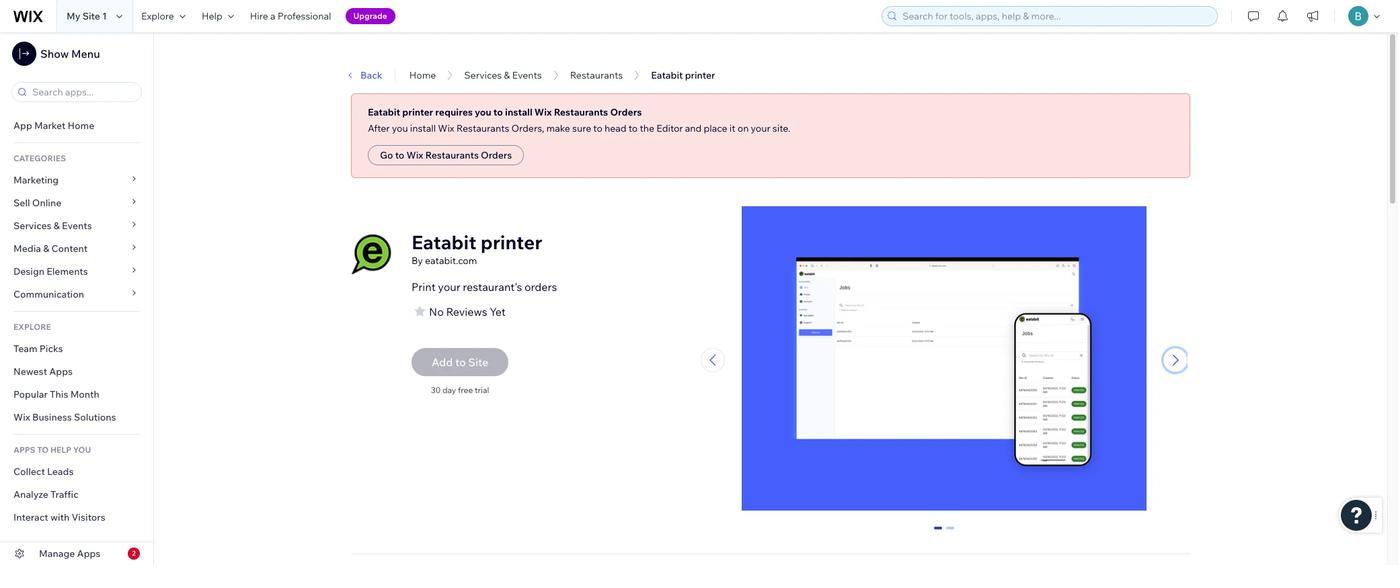 Task type: describe. For each thing, give the bounding box(es) containing it.
team picks
[[13, 343, 63, 355]]

upgrade button
[[345, 8, 395, 24]]

0 vertical spatial &
[[504, 69, 510, 81]]

eatabit for eatabit printer requires you to install wix restaurants orders after you install wix restaurants orders, make sure to head to the editor and place it on your site.
[[368, 106, 400, 118]]

popular this month
[[13, 389, 99, 401]]

a
[[270, 10, 276, 22]]

orders inside go to wix restaurants orders button
[[481, 149, 512, 161]]

free
[[458, 385, 473, 396]]

manage apps
[[39, 548, 100, 560]]

apps to help you
[[13, 445, 91, 455]]

0 vertical spatial home
[[409, 69, 436, 81]]

apps
[[13, 445, 35, 455]]

communication link
[[0, 283, 153, 306]]

1 horizontal spatial you
[[475, 106, 492, 118]]

it
[[730, 122, 736, 135]]

collect leads link
[[0, 461, 153, 484]]

app market home link
[[0, 114, 153, 137]]

you
[[73, 445, 91, 455]]

to right sure
[[594, 122, 603, 135]]

newest apps
[[13, 366, 73, 378]]

1 horizontal spatial services & events link
[[464, 69, 542, 81]]

place
[[704, 122, 728, 135]]

printer for eatabit printer by eatabit.com
[[481, 231, 542, 254]]

popular
[[13, 389, 48, 401]]

apps for newest apps
[[49, 366, 73, 378]]

orders,
[[512, 122, 545, 135]]

0
[[936, 527, 941, 539]]

design
[[13, 266, 44, 278]]

menu
[[71, 47, 100, 61]]

0 vertical spatial services & events
[[464, 69, 542, 81]]

communication
[[13, 289, 86, 301]]

to
[[37, 445, 49, 455]]

after
[[368, 122, 390, 135]]

restaurants link
[[570, 69, 623, 81]]

printer for eatabit printer requires you to install wix restaurants orders after you install wix restaurants orders, make sure to head to the editor and place it on your site.
[[403, 106, 433, 118]]

services & events inside "link"
[[13, 220, 92, 232]]

2
[[132, 550, 136, 558]]

1 vertical spatial &
[[54, 220, 60, 232]]

print
[[412, 281, 436, 294]]

eatabit printer preview 0 image
[[742, 207, 1147, 518]]

wix down requires at left
[[438, 122, 455, 135]]

analyze traffic
[[13, 489, 79, 501]]

0 horizontal spatial your
[[438, 281, 461, 294]]

Search apps... field
[[28, 83, 137, 102]]

to inside button
[[395, 149, 405, 161]]

1 horizontal spatial 1
[[948, 527, 953, 539]]

leads
[[47, 466, 74, 478]]

help
[[202, 10, 223, 22]]

sure
[[573, 122, 591, 135]]

day
[[443, 385, 456, 396]]

solutions
[[74, 412, 116, 424]]

my site 1
[[67, 10, 107, 22]]

back button
[[344, 69, 383, 81]]

back
[[361, 69, 383, 81]]

events inside sidebar element
[[62, 220, 92, 232]]

eatabit for eatabit printer by eatabit.com
[[412, 231, 477, 254]]

sell online
[[13, 197, 61, 209]]

eatabit printer requires you to install wix restaurants orders after you install wix restaurants orders, make sure to head to the editor and place it on your site.
[[368, 106, 791, 135]]

make
[[547, 122, 570, 135]]

design elements link
[[0, 260, 153, 283]]

app
[[13, 120, 32, 132]]

online
[[32, 197, 61, 209]]

sell
[[13, 197, 30, 209]]

app market home
[[13, 120, 94, 132]]

to left the
[[629, 122, 638, 135]]

eatabit printer by eatabit.com
[[412, 231, 542, 267]]

yet
[[490, 305, 506, 319]]

show
[[40, 47, 69, 61]]

1 horizontal spatial install
[[505, 106, 533, 118]]

collect leads
[[13, 466, 74, 478]]

newest apps link
[[0, 361, 153, 383]]

eatabit printer
[[651, 69, 715, 81]]

wix up make
[[535, 106, 552, 118]]

no
[[429, 305, 444, 319]]

go
[[380, 149, 393, 161]]

eatabit printer logo image
[[351, 235, 392, 275]]

no reviews yet
[[429, 305, 506, 319]]

market
[[34, 120, 66, 132]]

newest
[[13, 366, 47, 378]]

help
[[50, 445, 71, 455]]

home inside "link"
[[68, 120, 94, 132]]

printer for eatabit printer
[[685, 69, 715, 81]]

categories
[[13, 153, 66, 163]]

explore
[[141, 10, 174, 22]]

orders inside eatabit printer requires you to install wix restaurants orders after you install wix restaurants orders, make sure to head to the editor and place it on your site.
[[610, 106, 642, 118]]

picks
[[40, 343, 63, 355]]

eatabit.com
[[425, 255, 477, 267]]

trial
[[475, 385, 489, 396]]

reviews
[[446, 305, 488, 319]]

0 1
[[936, 527, 953, 539]]

0 horizontal spatial you
[[392, 122, 408, 135]]

content
[[51, 243, 88, 255]]

media & content link
[[0, 237, 153, 260]]

print your restaurant's orders
[[412, 281, 557, 294]]



Task type: vqa. For each thing, say whether or not it's contained in the screenshot.
store
no



Task type: locate. For each thing, give the bounding box(es) containing it.
1 vertical spatial install
[[410, 122, 436, 135]]

your right the print
[[438, 281, 461, 294]]

printer inside button
[[685, 69, 715, 81]]

1 vertical spatial events
[[62, 220, 92, 232]]

0 horizontal spatial &
[[43, 243, 49, 255]]

by
[[412, 255, 423, 267]]

eatabit up eatabit.com
[[412, 231, 477, 254]]

services down sell online
[[13, 220, 52, 232]]

site.
[[773, 122, 791, 135]]

events
[[512, 69, 542, 81], [62, 220, 92, 232]]

1 horizontal spatial printer
[[481, 231, 542, 254]]

orders
[[525, 281, 557, 294]]

eatabit up editor
[[651, 69, 683, 81]]

0 horizontal spatial install
[[410, 122, 436, 135]]

your inside eatabit printer requires you to install wix restaurants orders after you install wix restaurants orders, make sure to head to the editor and place it on your site.
[[751, 122, 771, 135]]

your right on
[[751, 122, 771, 135]]

eatabit inside eatabit printer by eatabit.com
[[412, 231, 477, 254]]

0 horizontal spatial orders
[[481, 149, 512, 161]]

apps right manage at left bottom
[[77, 548, 100, 560]]

month
[[70, 389, 99, 401]]

Search for tools, apps, help & more... field
[[899, 7, 1214, 26]]

1 horizontal spatial &
[[54, 220, 60, 232]]

1 horizontal spatial home
[[409, 69, 436, 81]]

1 vertical spatial services
[[13, 220, 52, 232]]

services & events link
[[464, 69, 542, 81], [0, 215, 153, 237]]

1 vertical spatial 1
[[948, 527, 953, 539]]

hire
[[250, 10, 268, 22]]

apps up this on the left of the page
[[49, 366, 73, 378]]

0 vertical spatial apps
[[49, 366, 73, 378]]

1 horizontal spatial orders
[[610, 106, 642, 118]]

1 horizontal spatial services
[[464, 69, 502, 81]]

analyze
[[13, 489, 48, 501]]

interact
[[13, 512, 48, 524]]

printer up restaurant's
[[481, 231, 542, 254]]

popular this month link
[[0, 383, 153, 406]]

services & events up 'orders,'
[[464, 69, 542, 81]]

2 vertical spatial eatabit
[[412, 231, 477, 254]]

business
[[32, 412, 72, 424]]

orders down 'orders,'
[[481, 149, 512, 161]]

professional
[[278, 10, 331, 22]]

1 horizontal spatial services & events
[[464, 69, 542, 81]]

0 vertical spatial events
[[512, 69, 542, 81]]

upgrade
[[354, 11, 387, 21]]

apps for manage apps
[[77, 548, 100, 560]]

wix business solutions link
[[0, 406, 153, 429]]

1 horizontal spatial your
[[751, 122, 771, 135]]

1
[[102, 10, 107, 22], [948, 527, 953, 539]]

wix business solutions
[[13, 412, 116, 424]]

hire a professional link
[[242, 0, 339, 32]]

install down requires at left
[[410, 122, 436, 135]]

0 horizontal spatial services
[[13, 220, 52, 232]]

1 vertical spatial you
[[392, 122, 408, 135]]

eatabit inside button
[[651, 69, 683, 81]]

media & content
[[13, 243, 88, 255]]

events up 'orders,'
[[512, 69, 542, 81]]

0 horizontal spatial services & events link
[[0, 215, 153, 237]]

your
[[751, 122, 771, 135], [438, 281, 461, 294]]

marketing link
[[0, 169, 153, 192]]

printer left requires at left
[[403, 106, 433, 118]]

team
[[13, 343, 37, 355]]

orders up head at the left
[[610, 106, 642, 118]]

home right the market
[[68, 120, 94, 132]]

1 vertical spatial eatabit
[[368, 106, 400, 118]]

orders
[[610, 106, 642, 118], [481, 149, 512, 161]]

site
[[83, 10, 100, 22]]

show menu button
[[12, 42, 100, 66]]

2 horizontal spatial eatabit
[[651, 69, 683, 81]]

wix right go
[[407, 149, 423, 161]]

help button
[[194, 0, 242, 32]]

& inside media & content link
[[43, 243, 49, 255]]

go to wix restaurants orders
[[380, 149, 512, 161]]

1 vertical spatial services & events
[[13, 220, 92, 232]]

eatabit
[[651, 69, 683, 81], [368, 106, 400, 118], [412, 231, 477, 254]]

manage
[[39, 548, 75, 560]]

0 vertical spatial services
[[464, 69, 502, 81]]

apps
[[49, 366, 73, 378], [77, 548, 100, 560]]

0 vertical spatial 1
[[102, 10, 107, 22]]

editor
[[657, 122, 683, 135]]

services up requires at left
[[464, 69, 502, 81]]

install up 'orders,'
[[505, 106, 533, 118]]

2 vertical spatial printer
[[481, 231, 542, 254]]

&
[[504, 69, 510, 81], [54, 220, 60, 232], [43, 243, 49, 255]]

0 horizontal spatial home
[[68, 120, 94, 132]]

visitors
[[72, 512, 105, 524]]

printer inside eatabit printer by eatabit.com
[[481, 231, 542, 254]]

wix
[[535, 106, 552, 118], [438, 122, 455, 135], [407, 149, 423, 161], [13, 412, 30, 424]]

0 horizontal spatial eatabit
[[368, 106, 400, 118]]

0 vertical spatial eatabit
[[651, 69, 683, 81]]

on
[[738, 122, 749, 135]]

services & events link inside sidebar element
[[0, 215, 153, 237]]

interact with visitors
[[13, 512, 105, 524]]

0 vertical spatial you
[[475, 106, 492, 118]]

go to wix restaurants orders button
[[368, 145, 524, 165]]

printer up and at the top of page
[[685, 69, 715, 81]]

hire a professional
[[250, 10, 331, 22]]

1 vertical spatial apps
[[77, 548, 100, 560]]

traffic
[[51, 489, 79, 501]]

wix down popular
[[13, 412, 30, 424]]

media
[[13, 243, 41, 255]]

1 right the 0
[[948, 527, 953, 539]]

2 vertical spatial &
[[43, 243, 49, 255]]

1 vertical spatial home
[[68, 120, 94, 132]]

home
[[409, 69, 436, 81], [68, 120, 94, 132]]

0 vertical spatial printer
[[685, 69, 715, 81]]

0 vertical spatial your
[[751, 122, 771, 135]]

30 day free trial
[[431, 385, 489, 396]]

to right requires at left
[[494, 106, 503, 118]]

collect
[[13, 466, 45, 478]]

events down sell online link
[[62, 220, 92, 232]]

0 horizontal spatial printer
[[403, 106, 433, 118]]

restaurants inside button
[[426, 149, 479, 161]]

1 horizontal spatial apps
[[77, 548, 100, 560]]

you right after
[[392, 122, 408, 135]]

eatabit up after
[[368, 106, 400, 118]]

0 vertical spatial orders
[[610, 106, 642, 118]]

team picks link
[[0, 338, 153, 361]]

to right go
[[395, 149, 405, 161]]

1 horizontal spatial eatabit
[[412, 231, 477, 254]]

1 right the site
[[102, 10, 107, 22]]

printer
[[685, 69, 715, 81], [403, 106, 433, 118], [481, 231, 542, 254]]

services & events link up content
[[0, 215, 153, 237]]

0 horizontal spatial services & events
[[13, 220, 92, 232]]

0 horizontal spatial events
[[62, 220, 92, 232]]

requires
[[435, 106, 473, 118]]

1 vertical spatial your
[[438, 281, 461, 294]]

1 vertical spatial orders
[[481, 149, 512, 161]]

restaurant's
[[463, 281, 522, 294]]

design elements
[[13, 266, 88, 278]]

1 vertical spatial services & events link
[[0, 215, 153, 237]]

services & events up media & content
[[13, 220, 92, 232]]

printer inside eatabit printer requires you to install wix restaurants orders after you install wix restaurants orders, make sure to head to the editor and place it on your site.
[[403, 106, 433, 118]]

this
[[50, 389, 68, 401]]

eatabit inside eatabit printer requires you to install wix restaurants orders after you install wix restaurants orders, make sure to head to the editor and place it on your site.
[[368, 106, 400, 118]]

marketing
[[13, 174, 59, 186]]

analyze traffic link
[[0, 484, 153, 507]]

2 horizontal spatial printer
[[685, 69, 715, 81]]

explore
[[13, 322, 51, 332]]

you right requires at left
[[475, 106, 492, 118]]

show menu
[[40, 47, 100, 61]]

services & events link up 'orders,'
[[464, 69, 542, 81]]

0 vertical spatial install
[[505, 106, 533, 118]]

and
[[685, 122, 702, 135]]

eatabit for eatabit printer
[[651, 69, 683, 81]]

my
[[67, 10, 80, 22]]

services & events
[[464, 69, 542, 81], [13, 220, 92, 232]]

wix inside button
[[407, 149, 423, 161]]

home up requires at left
[[409, 69, 436, 81]]

wix inside sidebar element
[[13, 412, 30, 424]]

services inside sidebar element
[[13, 220, 52, 232]]

interact with visitors link
[[0, 507, 153, 529]]

0 horizontal spatial 1
[[102, 10, 107, 22]]

2 horizontal spatial &
[[504, 69, 510, 81]]

elements
[[47, 266, 88, 278]]

0 horizontal spatial apps
[[49, 366, 73, 378]]

sidebar element
[[0, 32, 154, 566]]

1 horizontal spatial events
[[512, 69, 542, 81]]

0 vertical spatial services & events link
[[464, 69, 542, 81]]

1 vertical spatial printer
[[403, 106, 433, 118]]



